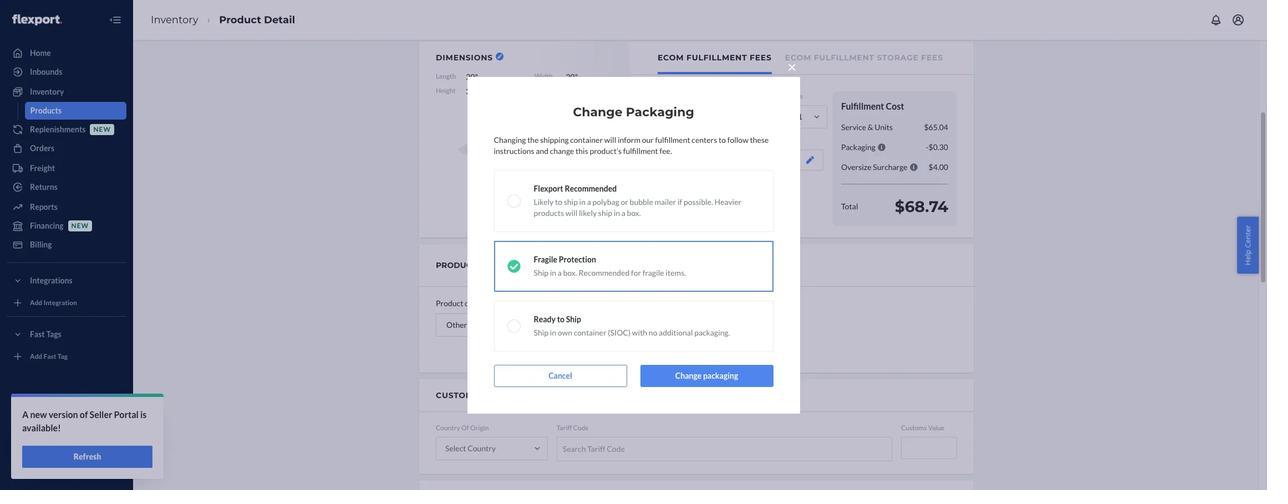 Task type: describe. For each thing, give the bounding box(es) containing it.
service
[[842, 123, 867, 132]]

this
[[576, 146, 588, 156]]

inbounds link
[[7, 63, 126, 81]]

" for 20 " height
[[575, 72, 578, 82]]

heavier
[[715, 197, 742, 207]]

products
[[534, 208, 564, 218]]

add integration
[[30, 299, 77, 308]]

container for (sioc)
[[692, 176, 720, 184]]

country
[[436, 424, 460, 433]]

talk
[[30, 426, 44, 435]]

info circle image
[[878, 143, 886, 151]]

in inside fragile protection ship in a box. recommended for fragile items.
[[550, 268, 556, 278]]

for
[[631, 268, 641, 278]]

20 for 20 " height
[[566, 72, 575, 82]]

1 vertical spatial inventory link
[[7, 83, 126, 101]]

0 horizontal spatial center
[[48, 445, 72, 454]]

total
[[842, 202, 858, 211]]

ecom for ecom fulfillment fees
[[658, 53, 684, 63]]

0 horizontal spatial tariff
[[557, 424, 572, 433]]

reports link
[[7, 199, 126, 216]]

packaging. inside ship in own container (sioc) with no additional packaging.
[[658, 186, 689, 194]]

protection
[[559, 255, 596, 264]]

box. inside flexport recommended likely to ship in a polybag or bubble mailer if possible. heavier products will likely ship in a box.
[[627, 208, 641, 218]]

1 fees from the left
[[750, 53, 772, 63]]

" for 20 "
[[475, 72, 478, 82]]

container inside ready to ship ship in own container (sioc) with no additional packaging.
[[574, 328, 607, 338]]

change packaging
[[573, 105, 694, 120]]

0 horizontal spatial help center
[[30, 445, 72, 454]]

and
[[536, 146, 549, 156]]

centers
[[692, 135, 717, 145]]

ship right ready
[[566, 315, 581, 324]]

1 vertical spatial ship
[[598, 208, 612, 218]]

customs value
[[902, 424, 945, 433]]

×
[[788, 57, 797, 76]]

1 horizontal spatial a
[[587, 197, 591, 207]]

inventory inside breadcrumbs navigation
[[151, 14, 198, 26]]

new for financing
[[71, 222, 89, 230]]

information
[[482, 391, 545, 401]]

changing
[[494, 135, 526, 145]]

portal
[[114, 410, 139, 420]]

recommended inside fragile protection ship in a box. recommended for fragile items.
[[579, 268, 630, 278]]

cost
[[886, 101, 905, 112]]

in inside ready to ship ship in own container (sioc) with no additional packaging.
[[550, 328, 556, 338]]

products link
[[25, 102, 126, 120]]

help center button
[[1238, 217, 1259, 274]]

product category
[[436, 261, 524, 271]]

20 for 20 "
[[466, 72, 475, 82]]

service & units
[[842, 123, 893, 132]]

1 vertical spatial a
[[622, 208, 626, 218]]

product category
[[436, 299, 495, 308]]

-$0.30
[[926, 142, 949, 152]]

new for replenishments
[[93, 126, 111, 134]]

1 vertical spatial units
[[875, 123, 893, 132]]

fragile
[[643, 268, 664, 278]]

tag
[[58, 353, 68, 361]]

new inside "a new version of seller portal is available!"
[[30, 410, 47, 420]]

length
[[436, 72, 456, 80]]

battery
[[629, 299, 654, 308]]

the
[[528, 135, 539, 145]]

is
[[140, 410, 147, 420]]

seller
[[90, 410, 112, 420]]

possible.
[[684, 197, 713, 207]]

$0.30
[[929, 142, 949, 152]]

0 horizontal spatial help
[[30, 445, 46, 454]]

replenishments
[[30, 125, 86, 134]]

flexport
[[534, 184, 563, 193]]

packaging up fee.
[[658, 137, 687, 145]]

home link
[[7, 44, 126, 62]]

additional inside ready to ship ship in own container (sioc) with no additional packaging.
[[659, 328, 693, 338]]

freight
[[30, 164, 55, 173]]

tags
[[46, 330, 61, 339]]

change packaging button
[[640, 365, 774, 387]]

ecom fulfillment storage fees tab
[[785, 42, 944, 72]]

returns link
[[7, 179, 126, 196]]

search
[[563, 445, 586, 455]]

add integration link
[[7, 295, 126, 312]]

in down polybag
[[614, 208, 620, 218]]

ready to ship ship in own container (sioc) with no additional packaging.
[[534, 315, 730, 338]]

additional inside ship in own container (sioc) with no additional packaging.
[[765, 176, 794, 184]]

product
[[436, 261, 477, 271]]

$65.04
[[924, 123, 949, 132]]

(sioc) inside ship in own container (sioc) with no additional packaging.
[[722, 176, 741, 184]]

20 " height
[[436, 72, 578, 95]]

$4.00
[[929, 162, 949, 172]]

breadcrumbs navigation
[[142, 4, 304, 36]]

dimensions
[[436, 53, 493, 63]]

shipping
[[540, 135, 569, 145]]

give feedback button
[[7, 460, 126, 478]]

recommended inside flexport recommended likely to ship in a polybag or bubble mailer if possible. heavier products will likely ship in a box.
[[565, 184, 617, 193]]

1 vertical spatial fulfillment
[[623, 146, 658, 156]]

tariff code
[[557, 424, 589, 433]]

cancel
[[549, 371, 572, 381]]

a inside fragile protection ship in a box. recommended for fragile items.
[[558, 268, 562, 278]]

give
[[30, 464, 46, 473]]

change for change packaging
[[676, 371, 702, 381]]

add fast tag
[[30, 353, 68, 361]]

center inside button
[[1243, 225, 1253, 248]]

0 vertical spatial inventory link
[[151, 14, 198, 26]]

category
[[479, 261, 524, 271]]

product for product detail
[[219, 14, 261, 26]]

integrations
[[30, 276, 72, 286]]

-
[[926, 142, 929, 152]]

fulfillment cost
[[842, 101, 905, 112]]

will inside flexport recommended likely to ship in a polybag or bubble mailer if possible. heavier products will likely ship in a box.
[[566, 208, 578, 218]]

fragile protection ship in a box. recommended for fragile items.
[[534, 255, 686, 278]]

0 horizontal spatial ship
[[564, 197, 578, 207]]

fast tags button
[[7, 326, 126, 344]]

available!
[[22, 423, 61, 434]]

packaging inside the × document
[[626, 105, 694, 120]]

help inside button
[[1243, 250, 1253, 266]]

× document
[[467, 55, 800, 414]]

product for product category
[[436, 299, 463, 308]]

(sioc) inside ready to ship ship in own container (sioc) with no additional packaging.
[[608, 328, 631, 338]]

talk to support
[[30, 426, 82, 435]]

to inside ready to ship ship in own container (sioc) with no additional packaging.
[[557, 315, 565, 324]]

ship inside ship in own container (sioc) with no additional packaging.
[[658, 176, 671, 184]]

no inside ship in own container (sioc) with no additional packaging.
[[757, 176, 764, 184]]

check circle image
[[507, 260, 521, 273]]

our
[[642, 135, 654, 145]]

add for add fast tag
[[30, 353, 42, 361]]

will inside changing the shipping container will inform our fulfillment centers to follow these instructions and change this product's fulfillment fee.
[[605, 135, 616, 145]]

search tariff code
[[563, 445, 625, 455]]

box. inside fragile protection ship in a box. recommended for fragile items.
[[563, 268, 577, 278]]

product detail
[[219, 14, 295, 26]]

cancel button
[[494, 365, 627, 387]]



Task type: vqa. For each thing, say whether or not it's contained in the screenshot.


Task type: locate. For each thing, give the bounding box(es) containing it.
recommended up polybag
[[565, 184, 617, 193]]

0 vertical spatial customs
[[436, 391, 479, 401]]

20 down dimensions
[[466, 72, 475, 82]]

0 horizontal spatial no
[[649, 328, 658, 338]]

tab list containing ecom fulfillment fees
[[631, 42, 974, 75]]

fees
[[750, 53, 772, 63], [922, 53, 944, 63]]

change inside button
[[676, 371, 702, 381]]

these
[[750, 135, 769, 145]]

flexport logo image
[[12, 14, 62, 25]]

1 horizontal spatial no
[[757, 176, 764, 184]]

billing link
[[7, 236, 126, 254]]

1 horizontal spatial help
[[1243, 250, 1253, 266]]

customs information
[[436, 391, 545, 401]]

of
[[462, 424, 469, 433]]

orders link
[[7, 140, 126, 158]]

0 horizontal spatial inventory link
[[7, 83, 126, 101]]

billing
[[30, 240, 52, 250]]

settings
[[30, 407, 58, 417]]

1 horizontal spatial change
[[676, 371, 702, 381]]

changing the shipping container will inform our fulfillment centers to follow these instructions and change this product's fulfillment fee.
[[494, 135, 769, 156]]

recommended down protection
[[579, 268, 630, 278]]

fragile
[[534, 255, 558, 264]]

1 vertical spatial additional
[[659, 328, 693, 338]]

0 vertical spatial ship
[[564, 197, 578, 207]]

$68.74
[[895, 197, 949, 216]]

support
[[54, 426, 82, 435]]

with down follow
[[742, 176, 755, 184]]

bubble
[[630, 197, 653, 207]]

0 vertical spatial units
[[788, 92, 803, 100]]

new right the a at the bottom of page
[[30, 410, 47, 420]]

fulfillment for storage
[[814, 53, 875, 63]]

to up products
[[555, 197, 563, 207]]

change for change packaging
[[573, 105, 623, 120]]

polybag
[[593, 197, 620, 207]]

fast left tags
[[30, 330, 45, 339]]

1 horizontal spatial product
[[436, 299, 463, 308]]

no down these
[[757, 176, 764, 184]]

own up cancel
[[558, 328, 573, 338]]

(sioc) up heavier
[[722, 176, 741, 184]]

0 vertical spatial additional
[[765, 176, 794, 184]]

to left follow
[[719, 135, 726, 145]]

in up mailer
[[672, 176, 677, 184]]

help
[[1243, 250, 1253, 266], [30, 445, 46, 454]]

packaging up our
[[626, 105, 694, 120]]

origin
[[470, 424, 489, 433]]

packaging. up change packaging
[[695, 328, 730, 338]]

tariff up search
[[557, 424, 572, 433]]

product left detail
[[219, 14, 261, 26]]

fast tags
[[30, 330, 61, 339]]

contains battery
[[597, 299, 654, 308]]

product left category
[[436, 299, 463, 308]]

additional down these
[[765, 176, 794, 184]]

1 horizontal spatial packaging.
[[695, 328, 730, 338]]

1 vertical spatial change
[[676, 371, 702, 381]]

1 horizontal spatial with
[[742, 176, 755, 184]]

fast inside dropdown button
[[30, 330, 45, 339]]

customs for customs information
[[436, 391, 479, 401]]

fees left × button
[[750, 53, 772, 63]]

in inside ship in own container (sioc) with no additional packaging.
[[672, 176, 677, 184]]

container up this
[[570, 135, 603, 145]]

to right talk
[[46, 426, 53, 435]]

in up likely
[[579, 197, 586, 207]]

ecom fulfillment fees tab
[[658, 42, 772, 74]]

new down the reports link
[[71, 222, 89, 230]]

oversize surcharge
[[842, 162, 908, 172]]

country of origin
[[436, 424, 489, 433]]

fulfillment
[[655, 135, 690, 145], [623, 146, 658, 156]]

a up likely
[[587, 197, 591, 207]]

0 horizontal spatial fees
[[750, 53, 772, 63]]

0 horizontal spatial will
[[566, 208, 578, 218]]

container inside changing the shipping container will inform our fulfillment centers to follow these instructions and change this product's fulfillment fee.
[[570, 135, 603, 145]]

tariff right search
[[588, 445, 606, 455]]

1 vertical spatial container
[[692, 176, 720, 184]]

1 horizontal spatial ship
[[598, 208, 612, 218]]

2 vertical spatial new
[[30, 410, 47, 420]]

change up product's
[[573, 105, 623, 120]]

help center
[[1243, 225, 1253, 266], [30, 445, 72, 454]]

change left packaging
[[676, 371, 702, 381]]

1 vertical spatial new
[[71, 222, 89, 230]]

20 inside 20 " height
[[566, 72, 575, 82]]

refresh
[[74, 453, 101, 462]]

1 horizontal spatial center
[[1243, 225, 1253, 248]]

tab list
[[631, 42, 974, 75]]

surcharge
[[873, 162, 908, 172]]

1 horizontal spatial customs
[[902, 424, 927, 433]]

integrations button
[[7, 272, 126, 290]]

storage
[[877, 53, 919, 63]]

ship in own container (sioc) with no additional packaging.
[[658, 176, 794, 194]]

home
[[30, 48, 51, 58]]

" inside 20 " height
[[575, 72, 578, 82]]

fast
[[30, 330, 45, 339], [44, 353, 56, 361]]

1 horizontal spatial inventory
[[151, 14, 198, 26]]

1 horizontal spatial units
[[875, 123, 893, 132]]

change packaging
[[676, 371, 738, 381]]

1 horizontal spatial help center
[[1243, 225, 1253, 266]]

no
[[757, 176, 764, 184], [649, 328, 658, 338]]

packaging
[[626, 105, 694, 120], [658, 137, 687, 145], [842, 142, 876, 152]]

20 right width
[[566, 72, 575, 82]]

with
[[742, 176, 755, 184], [632, 328, 647, 338]]

category
[[465, 299, 495, 308]]

fast left the tag
[[44, 353, 56, 361]]

1 " from the left
[[475, 72, 478, 82]]

with inside ship in own container (sioc) with no additional packaging.
[[742, 176, 755, 184]]

with right no
[[632, 328, 647, 338]]

2 " from the left
[[575, 72, 578, 82]]

0 vertical spatial tariff
[[557, 424, 572, 433]]

additional
[[765, 176, 794, 184], [659, 328, 693, 338]]

pen image
[[807, 157, 814, 164]]

ecom for ecom fulfillment storage fees
[[785, 53, 812, 63]]

"
[[475, 72, 478, 82], [575, 72, 578, 82]]

inbounds
[[30, 67, 62, 77]]

0 horizontal spatial packaging.
[[658, 186, 689, 194]]

products
[[30, 106, 62, 115]]

change
[[550, 146, 574, 156]]

1 horizontal spatial (sioc)
[[722, 176, 741, 184]]

add fast tag link
[[7, 348, 126, 366]]

None text field
[[902, 438, 957, 460]]

if
[[678, 197, 682, 207]]

20 "
[[466, 72, 478, 82]]

1 horizontal spatial tariff
[[588, 445, 606, 455]]

instructions
[[494, 146, 535, 156]]

0 horizontal spatial own
[[558, 328, 573, 338]]

1 horizontal spatial inventory link
[[151, 14, 198, 26]]

center
[[1243, 225, 1253, 248], [48, 445, 72, 454]]

detail
[[264, 14, 295, 26]]

0 vertical spatial a
[[587, 197, 591, 207]]

own up if
[[678, 176, 691, 184]]

with inside ready to ship ship in own container (sioc) with no additional packaging.
[[632, 328, 647, 338]]

product detail link
[[219, 14, 295, 26]]

code
[[573, 424, 589, 433], [607, 445, 625, 455]]

oversize
[[842, 162, 872, 172]]

0 vertical spatial code
[[573, 424, 589, 433]]

1 horizontal spatial new
[[71, 222, 89, 230]]

add down fast tags on the left of the page
[[30, 353, 42, 361]]

20 down the 20 "
[[466, 87, 475, 96]]

1 vertical spatial box.
[[563, 268, 577, 278]]

width
[[535, 72, 553, 80]]

customs
[[436, 391, 479, 401], [902, 424, 927, 433]]

close navigation image
[[109, 13, 122, 27]]

0 horizontal spatial with
[[632, 328, 647, 338]]

additional right no
[[659, 328, 693, 338]]

0 vertical spatial add
[[30, 299, 42, 308]]

1 ecom from the left
[[658, 53, 684, 63]]

new down products link
[[93, 126, 111, 134]]

a down or
[[622, 208, 626, 218]]

0 vertical spatial packaging.
[[658, 186, 689, 194]]

will left likely
[[566, 208, 578, 218]]

1 horizontal spatial additional
[[765, 176, 794, 184]]

0 horizontal spatial box.
[[563, 268, 577, 278]]

0 vertical spatial help
[[1243, 250, 1253, 266]]

add
[[30, 299, 42, 308], [30, 353, 42, 361]]

ship up mailer
[[658, 176, 671, 184]]

no
[[620, 322, 630, 331]]

0 vertical spatial will
[[605, 135, 616, 145]]

units down '×'
[[788, 92, 803, 100]]

0 vertical spatial recommended
[[565, 184, 617, 193]]

ship up products
[[564, 197, 578, 207]]

product's
[[590, 146, 622, 156]]

packaging. inside ready to ship ship in own container (sioc) with no additional packaging.
[[695, 328, 730, 338]]

own inside ready to ship ship in own container (sioc) with no additional packaging.
[[558, 328, 573, 338]]

1 vertical spatial product
[[436, 299, 463, 308]]

0 horizontal spatial units
[[788, 92, 803, 100]]

talk to support button
[[7, 422, 126, 440]]

a
[[22, 410, 28, 420]]

0 vertical spatial container
[[570, 135, 603, 145]]

container for will
[[570, 135, 603, 145]]

feedback
[[47, 464, 81, 473]]

container inside ship in own container (sioc) with no additional packaging.
[[692, 176, 720, 184]]

fee.
[[660, 146, 672, 156]]

0 horizontal spatial change
[[573, 105, 623, 120]]

1 horizontal spatial fees
[[922, 53, 944, 63]]

customs left value on the right of the page
[[902, 424, 927, 433]]

to inside "button"
[[46, 426, 53, 435]]

ecom fulfillment fees
[[658, 53, 772, 63]]

value
[[928, 424, 945, 433]]

2 horizontal spatial new
[[93, 126, 111, 134]]

0 horizontal spatial inventory
[[30, 87, 64, 97]]

packaging up the oversize
[[842, 142, 876, 152]]

0 vertical spatial own
[[678, 176, 691, 184]]

customs for customs value
[[902, 424, 927, 433]]

fulfillment down our
[[623, 146, 658, 156]]

own inside ship in own container (sioc) with no additional packaging.
[[678, 176, 691, 184]]

1 vertical spatial recommended
[[579, 268, 630, 278]]

inventory link
[[151, 14, 198, 26], [7, 83, 126, 101]]

own
[[678, 176, 691, 184], [558, 328, 573, 338]]

freight link
[[7, 160, 126, 178]]

box. down protection
[[563, 268, 577, 278]]

1 vertical spatial code
[[607, 445, 625, 455]]

2 add from the top
[[30, 353, 42, 361]]

1 vertical spatial help
[[30, 445, 46, 454]]

0 horizontal spatial ecom
[[658, 53, 684, 63]]

1 horizontal spatial will
[[605, 135, 616, 145]]

0 horizontal spatial (sioc)
[[608, 328, 631, 338]]

0 vertical spatial no
[[757, 176, 764, 184]]

1 vertical spatial add
[[30, 353, 42, 361]]

fulfillment
[[687, 53, 747, 63], [814, 53, 875, 63], [842, 101, 885, 112]]

× button
[[785, 55, 800, 76]]

1 vertical spatial packaging.
[[695, 328, 730, 338]]

20 for 20
[[466, 87, 475, 96]]

product inside breadcrumbs navigation
[[219, 14, 261, 26]]

in
[[672, 176, 677, 184], [579, 197, 586, 207], [614, 208, 620, 218], [550, 268, 556, 278], [550, 328, 556, 338]]

add left integration at the left of page
[[30, 299, 42, 308]]

0 vertical spatial change
[[573, 105, 623, 120]]

inform
[[618, 135, 641, 145]]

1 add from the top
[[30, 299, 42, 308]]

0 horizontal spatial product
[[219, 14, 261, 26]]

1 horizontal spatial "
[[575, 72, 578, 82]]

0 horizontal spatial additional
[[659, 328, 693, 338]]

code up search
[[573, 424, 589, 433]]

container left no
[[574, 328, 607, 338]]

0 vertical spatial product
[[219, 14, 261, 26]]

fulfillment up fee.
[[655, 135, 690, 145]]

a new version of seller portal is available!
[[22, 410, 147, 434]]

no right no
[[649, 328, 658, 338]]

0 horizontal spatial new
[[30, 410, 47, 420]]

fulfillment for fees
[[687, 53, 747, 63]]

will up product's
[[605, 135, 616, 145]]

packaging. up if
[[658, 186, 689, 194]]

1 horizontal spatial own
[[678, 176, 691, 184]]

1 vertical spatial fast
[[44, 353, 56, 361]]

2 fees from the left
[[922, 53, 944, 63]]

2 ecom from the left
[[785, 53, 812, 63]]

give feedback
[[30, 464, 81, 473]]

mailer
[[655, 197, 676, 207]]

(sioc) down the contains battery
[[608, 328, 631, 338]]

customs up the country of origin
[[436, 391, 479, 401]]

settings link
[[7, 403, 126, 421]]

0 horizontal spatial code
[[573, 424, 589, 433]]

ship down ready
[[534, 328, 549, 338]]

1 vertical spatial will
[[566, 208, 578, 218]]

code right search
[[607, 445, 625, 455]]

0 horizontal spatial customs
[[436, 391, 479, 401]]

0 vertical spatial (sioc)
[[722, 176, 741, 184]]

ship down polybag
[[598, 208, 612, 218]]

to inside changing the shipping container will inform our fulfillment centers to follow these instructions and change this product's fulfillment fee.
[[719, 135, 726, 145]]

flexport recommended likely to ship in a polybag or bubble mailer if possible. heavier products will likely ship in a box.
[[534, 184, 742, 218]]

to inside flexport recommended likely to ship in a polybag or bubble mailer if possible. heavier products will likely ship in a box.
[[555, 197, 563, 207]]

no inside ready to ship ship in own container (sioc) with no additional packaging.
[[649, 328, 658, 338]]

likely
[[534, 197, 554, 207]]

1 vertical spatial own
[[558, 328, 573, 338]]

info circle image
[[910, 163, 918, 171]]

1 vertical spatial (sioc)
[[608, 328, 631, 338]]

1 vertical spatial center
[[48, 445, 72, 454]]

pencil alt image
[[498, 54, 502, 59]]

0 vertical spatial fast
[[30, 330, 45, 339]]

ecom
[[658, 53, 684, 63], [785, 53, 812, 63]]

a down protection
[[558, 268, 562, 278]]

1 vertical spatial inventory
[[30, 87, 64, 97]]

contains
[[597, 299, 627, 308]]

items.
[[666, 268, 686, 278]]

refresh button
[[22, 447, 153, 469]]

a
[[587, 197, 591, 207], [622, 208, 626, 218], [558, 268, 562, 278]]

2 vertical spatial container
[[574, 328, 607, 338]]

1 vertical spatial help center
[[30, 445, 72, 454]]

1 vertical spatial customs
[[902, 424, 927, 433]]

in down fragile
[[550, 268, 556, 278]]

container up possible.
[[692, 176, 720, 184]]

1 vertical spatial tariff
[[588, 445, 606, 455]]

" right width
[[575, 72, 578, 82]]

help center inside button
[[1243, 225, 1253, 266]]

1 horizontal spatial code
[[607, 445, 625, 455]]

1 horizontal spatial ecom
[[785, 53, 812, 63]]

units right &
[[875, 123, 893, 132]]

0 vertical spatial box.
[[627, 208, 641, 218]]

2 horizontal spatial a
[[622, 208, 626, 218]]

to right ready
[[557, 315, 565, 324]]

in down ready
[[550, 328, 556, 338]]

0 horizontal spatial a
[[558, 268, 562, 278]]

add for add integration
[[30, 299, 42, 308]]

0 vertical spatial fulfillment
[[655, 135, 690, 145]]

1 horizontal spatial box.
[[627, 208, 641, 218]]

tariff
[[557, 424, 572, 433], [588, 445, 606, 455]]

ship inside fragile protection ship in a box. recommended for fragile items.
[[534, 268, 549, 278]]

box. down bubble
[[627, 208, 641, 218]]

&
[[868, 123, 873, 132]]

fees right storage
[[922, 53, 944, 63]]

" down dimensions
[[475, 72, 478, 82]]

ship down fragile
[[534, 268, 549, 278]]



